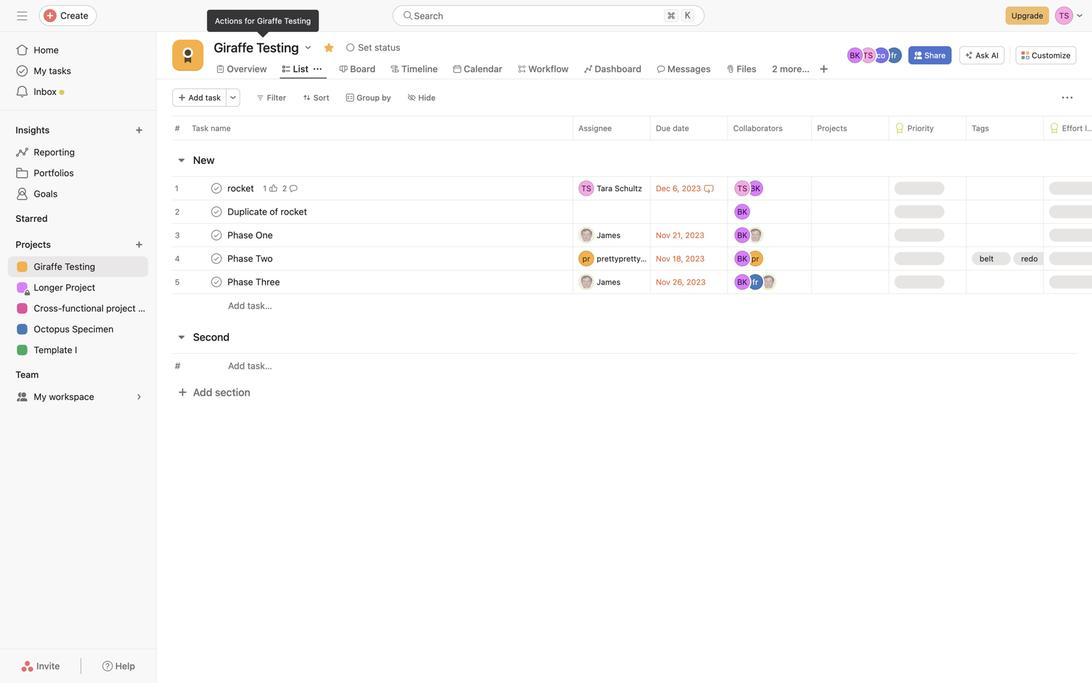 Task type: vqa. For each thing, say whether or not it's contained in the screenshot.
the moved inside TASK MOVED TO A SECTION → COMPLETE TASK
no



Task type: locate. For each thing, give the bounding box(es) containing it.
hide sidebar image
[[17, 10, 27, 21]]

octopus specimen
[[34, 324, 114, 334]]

0 vertical spatial mark complete image
[[209, 181, 224, 196]]

add task… up section
[[228, 360, 272, 371]]

mark complete checkbox inside duplicate of rocket cell
[[209, 204, 224, 220]]

cross-
[[34, 303, 62, 314]]

mark complete image
[[209, 181, 224, 196], [209, 227, 224, 243], [209, 274, 224, 290]]

ts right 'bk' on the right of the page
[[864, 51, 874, 60]]

#
[[175, 124, 180, 133], [175, 360, 181, 371]]

mark complete checkbox for 4
[[209, 251, 224, 266]]

pr
[[583, 254, 591, 263]]

1 vertical spatial #
[[175, 360, 181, 371]]

1 mark complete checkbox from the top
[[209, 227, 224, 243]]

timeline link
[[391, 62, 438, 76]]

Mark complete checkbox
[[209, 227, 224, 243], [209, 251, 224, 266], [209, 274, 224, 290]]

0 vertical spatial testing
[[284, 16, 311, 25]]

1 mark complete image from the top
[[209, 204, 224, 220]]

0 vertical spatial task…
[[248, 300, 272, 311]]

0 vertical spatial add task…
[[228, 300, 272, 311]]

2 mark complete image from the top
[[209, 227, 224, 243]]

nov 18, 2023
[[656, 254, 705, 263]]

upgrade button for 4
[[898, 252, 943, 265]]

james down pr button
[[597, 277, 621, 287]]

my left tasks
[[34, 65, 47, 76]]

2 nov from the top
[[656, 254, 671, 263]]

projects inside popup button
[[16, 239, 51, 250]]

0 vertical spatial 2
[[773, 63, 778, 74]]

2 mark complete checkbox from the top
[[209, 251, 224, 266]]

portfolios
[[34, 168, 74, 178]]

due
[[656, 124, 671, 133]]

collaborators
[[734, 124, 783, 133]]

0 horizontal spatial giraffe
[[34, 261, 62, 272]]

2023 right 6,
[[682, 184, 701, 193]]

giraffe testing button
[[209, 38, 317, 57]]

2023 for nov 21, 2023
[[686, 231, 705, 240]]

1 horizontal spatial 2
[[282, 184, 287, 193]]

workflow
[[529, 63, 569, 74]]

0 vertical spatial mark complete checkbox
[[209, 227, 224, 243]]

mark complete image left duplicate of rocket text field
[[209, 204, 224, 220]]

upgrade button for 3
[[898, 229, 943, 242]]

1 vertical spatial add task…
[[228, 360, 272, 371]]

mark complete image inside phase three cell
[[209, 274, 224, 290]]

testing
[[284, 16, 311, 25], [65, 261, 95, 272]]

teams element
[[0, 363, 156, 410]]

2 button
[[280, 182, 300, 195]]

2 up the 3
[[175, 207, 180, 216]]

1 vertical spatial mark complete checkbox
[[209, 204, 224, 220]]

row containing 4
[[157, 246, 1093, 272]]

None field
[[393, 5, 705, 26]]

list
[[293, 63, 309, 74]]

upgrade
[[1012, 11, 1044, 20], [911, 184, 943, 193], [911, 207, 943, 216], [911, 231, 943, 240], [911, 254, 943, 263], [911, 277, 943, 287]]

2 vertical spatial nov
[[656, 277, 671, 287]]

0 horizontal spatial more actions image
[[229, 94, 237, 101]]

status
[[375, 42, 401, 53]]

create button
[[39, 5, 97, 26]]

by
[[382, 93, 391, 102]]

add left task
[[189, 93, 203, 102]]

2 james from the top
[[597, 277, 621, 287]]

1 vertical spatial my
[[34, 391, 47, 402]]

james for nov 21, 2023
[[597, 231, 621, 240]]

1 vertical spatial add task… button
[[228, 359, 272, 373]]

⌘
[[668, 10, 676, 21]]

bk
[[850, 51, 861, 60]]

nov
[[656, 231, 671, 240], [656, 254, 671, 263], [656, 277, 671, 287]]

mark complete image for 1
[[209, 181, 224, 196]]

nov left 26,
[[656, 277, 671, 287]]

row containing 2
[[157, 199, 1093, 225]]

share
[[925, 51, 946, 60]]

2 ja from the top
[[582, 277, 591, 287]]

0 vertical spatial giraffe
[[257, 16, 282, 25]]

add task… down phase three text box
[[228, 300, 272, 311]]

1 my from the top
[[34, 65, 47, 76]]

task… up section
[[248, 360, 272, 371]]

1 james from the top
[[597, 231, 621, 240]]

# down collapse task list for this group image
[[175, 360, 181, 371]]

testing up project
[[65, 261, 95, 272]]

ts left tara
[[582, 184, 592, 193]]

hide
[[419, 93, 436, 102]]

3 mark complete image from the top
[[209, 274, 224, 290]]

mark complete checkbox left phase one text box
[[209, 227, 224, 243]]

insights
[[16, 125, 50, 135]]

rocket cell
[[157, 176, 573, 200]]

2 inside dropdown button
[[773, 63, 778, 74]]

projects element
[[0, 233, 156, 363]]

insights element
[[0, 118, 156, 207]]

2 add task… from the top
[[228, 360, 272, 371]]

my inside global element
[[34, 65, 47, 76]]

my for my tasks
[[34, 65, 47, 76]]

more actions image up effort at the right top of page
[[1063, 92, 1073, 103]]

schultz
[[615, 184, 643, 193]]

2 my from the top
[[34, 391, 47, 402]]

0 vertical spatial mark complete image
[[209, 204, 224, 220]]

task…
[[248, 300, 272, 311], [248, 360, 272, 371]]

upgrade button for 5
[[898, 275, 943, 288]]

projects
[[818, 124, 848, 133], [16, 239, 51, 250]]

dashboard link
[[585, 62, 642, 76]]

hide button
[[402, 88, 442, 107]]

row containing 3
[[157, 222, 1093, 248]]

more actions image
[[1063, 92, 1073, 103], [229, 94, 237, 101]]

projects down add tab icon on the top right of the page
[[818, 124, 848, 133]]

collapse task list for this group image
[[176, 332, 187, 342]]

2023 right 18,
[[686, 254, 705, 263]]

sort
[[314, 93, 330, 102]]

global element
[[0, 32, 156, 110]]

1 add task… button from the top
[[228, 299, 272, 313]]

mark complete checkbox left task name text field
[[209, 251, 224, 266]]

tara schultz
[[597, 184, 643, 193]]

mark complete checkbox for 2
[[209, 204, 224, 220]]

2 more…
[[773, 63, 810, 74]]

1 vertical spatial james
[[597, 277, 621, 287]]

mark complete checkbox inside phase three cell
[[209, 274, 224, 290]]

1 ja from the top
[[582, 231, 591, 240]]

overview
[[227, 63, 267, 74]]

mark complete image for 3
[[209, 227, 224, 243]]

1 vertical spatial 2
[[282, 184, 287, 193]]

1 task… from the top
[[248, 300, 272, 311]]

Mark complete checkbox
[[209, 181, 224, 196], [209, 204, 224, 220]]

0 vertical spatial nov
[[656, 231, 671, 240]]

linked projects for rocket cell
[[812, 176, 890, 200]]

0 horizontal spatial 1
[[175, 184, 179, 193]]

1 add task… from the top
[[228, 300, 272, 311]]

cross-functional project plan
[[34, 303, 156, 314]]

1 nov from the top
[[656, 231, 671, 240]]

testing up giraffe testing dropdown button
[[284, 16, 311, 25]]

nov left 21,
[[656, 231, 671, 240]]

1
[[175, 184, 179, 193], [263, 184, 267, 193]]

giraffe up the longer
[[34, 261, 62, 272]]

Task name text field
[[225, 205, 311, 218]]

1 vertical spatial nov
[[656, 254, 671, 263]]

2 1 from the left
[[263, 184, 267, 193]]

2 right 1 button
[[282, 184, 287, 193]]

set status
[[358, 42, 401, 53]]

1 vertical spatial task…
[[248, 360, 272, 371]]

mark complete image inside duplicate of rocket cell
[[209, 204, 224, 220]]

actions for giraffe testing tooltip
[[207, 10, 319, 36]]

starred
[[16, 213, 48, 224]]

portfolios link
[[8, 163, 148, 183]]

1 vertical spatial projects
[[16, 239, 51, 250]]

mark complete image for 2
[[209, 204, 224, 220]]

row containing 5
[[157, 269, 1093, 295]]

1 vertical spatial ts
[[582, 184, 592, 193]]

james up pr button
[[597, 231, 621, 240]]

add inside row
[[228, 300, 245, 311]]

3 mark complete checkbox from the top
[[209, 274, 224, 290]]

1 horizontal spatial ts
[[864, 51, 874, 60]]

giraffe
[[257, 16, 282, 25], [34, 261, 62, 272]]

mark complete image inside rocket cell
[[209, 181, 224, 196]]

task… inside row
[[248, 300, 272, 311]]

3 nov from the top
[[656, 277, 671, 287]]

2 inside duplicate of rocket cell
[[175, 207, 180, 216]]

1 horizontal spatial 1
[[263, 184, 267, 193]]

mark complete image inside the phase one cell
[[209, 227, 224, 243]]

add task… button inside row
[[228, 299, 272, 313]]

mark complete image left phase one text box
[[209, 227, 224, 243]]

1 vertical spatial testing
[[65, 261, 95, 272]]

ribbon image
[[180, 47, 196, 63]]

# left task
[[175, 124, 180, 133]]

upgrade for 1
[[911, 184, 943, 193]]

3
[[175, 231, 180, 240]]

inbox link
[[8, 81, 148, 102]]

nov for nov 26, 2023
[[656, 277, 671, 287]]

1 right rocket text box
[[263, 184, 267, 193]]

0 vertical spatial ja
[[582, 231, 591, 240]]

add task… for 1st add task… button from the bottom of the page
[[228, 360, 272, 371]]

reporting
[[34, 147, 75, 157]]

nov left 18,
[[656, 254, 671, 263]]

specimen
[[72, 324, 114, 334]]

upgrade for 2
[[911, 207, 943, 216]]

second
[[193, 331, 230, 343]]

timeline
[[402, 63, 438, 74]]

18,
[[673, 254, 684, 263]]

giraffe inside projects "element"
[[34, 261, 62, 272]]

template
[[34, 344, 72, 355]]

mark complete image left phase three text box
[[209, 274, 224, 290]]

add task… for add task… button within the row
[[228, 300, 272, 311]]

help
[[115, 661, 135, 671]]

1 vertical spatial mark complete checkbox
[[209, 251, 224, 266]]

mark complete checkbox left rocket text box
[[209, 181, 224, 196]]

2 mark complete checkbox from the top
[[209, 204, 224, 220]]

mark complete checkbox left phase three text box
[[209, 274, 224, 290]]

testing inside projects "element"
[[65, 261, 95, 272]]

2023 for dec 6, 2023
[[682, 184, 701, 193]]

mark complete checkbox inside the phase one cell
[[209, 227, 224, 243]]

projects button
[[13, 235, 63, 254]]

add
[[189, 93, 203, 102], [228, 300, 245, 311], [228, 360, 245, 371], [193, 386, 213, 398]]

2 vertical spatial mark complete image
[[209, 274, 224, 290]]

phase one cell
[[157, 223, 573, 247]]

giraffe right the for
[[257, 16, 282, 25]]

mark complete checkbox inside rocket cell
[[209, 181, 224, 196]]

new
[[193, 154, 215, 166]]

1 vertical spatial ja
[[582, 277, 591, 287]]

my down team dropdown button
[[34, 391, 47, 402]]

0 vertical spatial add task… button
[[228, 299, 272, 313]]

plan
[[138, 303, 156, 314]]

1 vertical spatial mark complete image
[[209, 227, 224, 243]]

1 mark complete checkbox from the top
[[209, 181, 224, 196]]

mark complete image left task name text field
[[209, 251, 224, 266]]

tasks
[[49, 65, 71, 76]]

my workspace
[[34, 391, 94, 402]]

1 vertical spatial giraffe
[[34, 261, 62, 272]]

mark complete image for 4
[[209, 251, 224, 266]]

0 vertical spatial projects
[[818, 124, 848, 133]]

0 vertical spatial #
[[175, 124, 180, 133]]

ja for nov 26, 2023
[[582, 277, 591, 287]]

row
[[157, 116, 1093, 140], [172, 139, 1093, 141], [157, 175, 1093, 201], [157, 199, 1093, 225], [157, 222, 1093, 248], [157, 246, 1093, 272], [157, 269, 1093, 295], [157, 353, 1093, 378]]

task… down phase three text box
[[248, 300, 272, 311]]

octopus
[[34, 324, 70, 334]]

upgrade for 5
[[911, 277, 943, 287]]

add down phase three text box
[[228, 300, 245, 311]]

0 vertical spatial my
[[34, 65, 47, 76]]

1 1 from the left
[[175, 184, 179, 193]]

2 for 2 more…
[[773, 63, 778, 74]]

more actions image right task
[[229, 94, 237, 101]]

filter
[[267, 93, 286, 102]]

ja
[[582, 231, 591, 240], [582, 277, 591, 287]]

project
[[106, 303, 136, 314]]

projects down the starred
[[16, 239, 51, 250]]

1 vertical spatial mark complete image
[[209, 251, 224, 266]]

1 horizontal spatial giraffe
[[257, 16, 282, 25]]

mark complete checkbox for 1
[[209, 181, 224, 196]]

template i link
[[8, 340, 148, 360]]

ai
[[992, 51, 999, 60]]

2 vertical spatial mark complete checkbox
[[209, 274, 224, 290]]

6,
[[673, 184, 680, 193]]

1 mark complete image from the top
[[209, 181, 224, 196]]

2 horizontal spatial 2
[[773, 63, 778, 74]]

my inside teams element
[[34, 391, 47, 402]]

longer project
[[34, 282, 95, 293]]

template i
[[34, 344, 77, 355]]

nov for nov 18, 2023
[[656, 254, 671, 263]]

create
[[60, 10, 88, 21]]

2 add task… button from the top
[[228, 359, 272, 373]]

0 horizontal spatial projects
[[16, 239, 51, 250]]

0 vertical spatial mark complete checkbox
[[209, 181, 224, 196]]

mark complete image inside the phase two cell
[[209, 251, 224, 266]]

1 down collapse task list for this group icon
[[175, 184, 179, 193]]

linked projects for phase one cell
[[812, 223, 890, 247]]

mark complete image
[[209, 204, 224, 220], [209, 251, 224, 266]]

giraffe inside tooltip
[[257, 16, 282, 25]]

group by button
[[341, 88, 397, 107]]

add task
[[189, 93, 221, 102]]

2023 right 21,
[[686, 231, 705, 240]]

2 inside button
[[282, 184, 287, 193]]

0 horizontal spatial 2
[[175, 207, 180, 216]]

workflow link
[[518, 62, 569, 76]]

ask ai
[[976, 51, 999, 60]]

lev
[[1086, 124, 1093, 133]]

home
[[34, 45, 59, 55]]

add task… inside the add task… row
[[228, 300, 272, 311]]

0 vertical spatial james
[[597, 231, 621, 240]]

my
[[34, 65, 47, 76], [34, 391, 47, 402]]

mark complete checkbox left duplicate of rocket text field
[[209, 204, 224, 220]]

functional
[[62, 303, 104, 314]]

2 task… from the top
[[248, 360, 272, 371]]

ja down pr
[[582, 277, 591, 287]]

0 horizontal spatial ts
[[582, 184, 592, 193]]

longer project link
[[8, 277, 148, 298]]

2 left more…
[[773, 63, 778, 74]]

2 vertical spatial 2
[[175, 207, 180, 216]]

add task…
[[228, 300, 272, 311], [228, 360, 272, 371]]

add task… button down phase three text box
[[228, 299, 272, 313]]

2023 right 26,
[[687, 277, 706, 287]]

2 mark complete image from the top
[[209, 251, 224, 266]]

ja up pr
[[582, 231, 591, 240]]

0 horizontal spatial testing
[[65, 261, 95, 272]]

add task… button up section
[[228, 359, 272, 373]]

cross-functional project plan link
[[8, 298, 156, 319]]

my workspace link
[[8, 386, 148, 407]]

linked projects for duplicate of rocket cell
[[812, 200, 890, 224]]

1 horizontal spatial testing
[[284, 16, 311, 25]]

messages
[[668, 63, 711, 74]]

mark complete checkbox inside the phase two cell
[[209, 251, 224, 266]]

add tab image
[[819, 64, 830, 74]]

ja for nov 21, 2023
[[582, 231, 591, 240]]

mark complete image left rocket text box
[[209, 181, 224, 196]]



Task type: describe. For each thing, give the bounding box(es) containing it.
files link
[[727, 62, 757, 76]]

calendar
[[464, 63, 503, 74]]

2023 for nov 26, 2023
[[687, 277, 706, 287]]

tags for phase one cell
[[967, 223, 1045, 247]]

repeats image
[[704, 183, 715, 194]]

upgrade for 3
[[911, 231, 943, 240]]

group
[[357, 93, 380, 102]]

giraffe testing
[[34, 261, 95, 272]]

my for my workspace
[[34, 391, 47, 402]]

26,
[[673, 277, 685, 287]]

duplicate of rocket cell
[[157, 200, 573, 224]]

new button
[[193, 148, 215, 172]]

header new tree grid
[[157, 175, 1093, 317]]

add section button
[[172, 381, 256, 404]]

row containing 1
[[157, 175, 1093, 201]]

inbox
[[34, 86, 57, 97]]

add task… row
[[157, 293, 1093, 317]]

new project or portfolio image
[[135, 241, 143, 248]]

add section
[[193, 386, 251, 398]]

effort
[[1063, 124, 1084, 133]]

messages link
[[658, 62, 711, 76]]

Task name text field
[[225, 275, 284, 288]]

i
[[75, 344, 77, 355]]

tags for duplicate of rocket cell
[[967, 200, 1045, 224]]

team
[[16, 369, 39, 380]]

upgrade button for 1
[[898, 182, 943, 195]]

giraffe testing
[[214, 40, 299, 55]]

see details, my workspace image
[[135, 393, 143, 401]]

remove from starred image
[[324, 42, 334, 53]]

1 # from the top
[[175, 124, 180, 133]]

testing inside tooltip
[[284, 16, 311, 25]]

sort button
[[297, 88, 335, 107]]

home link
[[8, 40, 148, 60]]

linked projects for phase three cell
[[812, 270, 890, 294]]

share button
[[909, 46, 952, 64]]

tab actions image
[[314, 65, 322, 73]]

task
[[205, 93, 221, 102]]

phase three cell
[[157, 270, 573, 294]]

dec
[[656, 184, 671, 193]]

filter button
[[251, 88, 292, 107]]

pr button
[[579, 251, 648, 266]]

new insights image
[[135, 126, 143, 134]]

octopus specimen link
[[8, 319, 148, 340]]

Task name text field
[[225, 229, 277, 242]]

2 # from the top
[[175, 360, 181, 371]]

dec 6, 2023
[[656, 184, 701, 193]]

my tasks
[[34, 65, 71, 76]]

team button
[[13, 366, 50, 384]]

list link
[[283, 62, 309, 76]]

set
[[358, 42, 372, 53]]

giraffe testing link
[[8, 256, 148, 277]]

upgrade button for 2
[[898, 205, 943, 218]]

reporting link
[[8, 142, 148, 163]]

date
[[673, 124, 690, 133]]

add left section
[[193, 386, 213, 398]]

tags for rocket cell
[[967, 176, 1045, 200]]

task
[[192, 124, 209, 133]]

ts inside header new tree grid
[[582, 184, 592, 193]]

overview link
[[217, 62, 267, 76]]

Task name text field
[[225, 252, 277, 265]]

upgrade for 4
[[911, 254, 943, 263]]

tara
[[597, 184, 613, 193]]

1 inside button
[[263, 184, 267, 193]]

Search tasks, projects, and more text field
[[393, 5, 705, 26]]

project
[[66, 282, 95, 293]]

2 more… button
[[773, 62, 810, 76]]

tags
[[972, 124, 990, 133]]

group by
[[357, 93, 391, 102]]

goals link
[[8, 183, 148, 204]]

0 vertical spatial ts
[[864, 51, 874, 60]]

effort lev
[[1063, 124, 1093, 133]]

1 button
[[261, 182, 280, 195]]

21,
[[673, 231, 683, 240]]

nov 21, 2023
[[656, 231, 705, 240]]

section
[[215, 386, 251, 398]]

due date
[[656, 124, 690, 133]]

4
[[175, 254, 180, 263]]

tags for phase three cell
[[967, 270, 1045, 294]]

invite button
[[12, 654, 68, 678]]

1 horizontal spatial projects
[[818, 124, 848, 133]]

my tasks link
[[8, 60, 148, 81]]

linked projects for phase two cell
[[812, 247, 890, 271]]

priority
[[908, 124, 935, 133]]

files
[[737, 63, 757, 74]]

mark complete checkbox for 3
[[209, 227, 224, 243]]

actions for giraffe testing
[[215, 16, 311, 25]]

2 for 2 button
[[282, 184, 287, 193]]

workspace
[[49, 391, 94, 402]]

1 horizontal spatial more actions image
[[1063, 92, 1073, 103]]

mark complete checkbox for 5
[[209, 274, 224, 290]]

Task name text field
[[225, 182, 258, 195]]

board
[[350, 63, 376, 74]]

calendar link
[[454, 62, 503, 76]]

more…
[[781, 63, 810, 74]]

name
[[211, 124, 231, 133]]

longer
[[34, 282, 63, 293]]

co
[[877, 51, 886, 60]]

ask ai button
[[960, 46, 1005, 64]]

add up section
[[228, 360, 245, 371]]

add task button
[[172, 88, 227, 107]]

mark complete image for 5
[[209, 274, 224, 290]]

ask
[[976, 51, 990, 60]]

2023 for nov 18, 2023
[[686, 254, 705, 263]]

dashboard
[[595, 63, 642, 74]]

second button
[[193, 325, 230, 349]]

set status button
[[341, 38, 406, 57]]

james for nov 26, 2023
[[597, 277, 621, 287]]

collapse task list for this group image
[[176, 155, 187, 165]]

actions
[[215, 16, 243, 25]]

nov for nov 21, 2023
[[656, 231, 671, 240]]

phase two cell
[[157, 247, 573, 271]]

help button
[[94, 654, 144, 678]]

nov 26, 2023
[[656, 277, 706, 287]]



